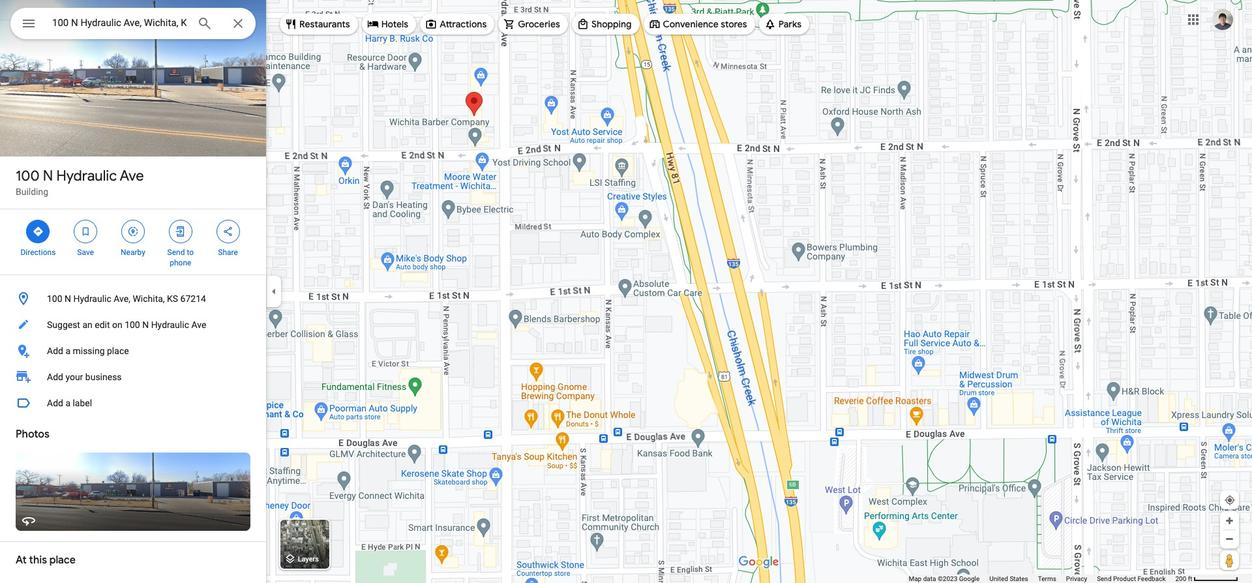 Task type: locate. For each thing, give the bounding box(es) containing it.
1 a from the top
[[65, 346, 70, 356]]

attractions
[[440, 18, 487, 30]]

0 vertical spatial a
[[65, 346, 70, 356]]

67214
[[180, 294, 206, 304]]

place right this
[[49, 554, 76, 567]]

add inside button
[[47, 346, 63, 356]]

ave down 67214 on the left bottom of the page
[[191, 320, 206, 330]]

add your business link
[[0, 364, 266, 390]]

a left missing on the bottom left of page
[[65, 346, 70, 356]]

building
[[16, 187, 48, 197]]

0 vertical spatial 100
[[16, 167, 40, 185]]

wichita,
[[133, 294, 165, 304]]

privacy
[[1067, 575, 1088, 583]]

1 vertical spatial ave
[[191, 320, 206, 330]]

at
[[16, 554, 27, 567]]

feedback
[[1138, 575, 1166, 583]]

ave inside button
[[191, 320, 206, 330]]

place inside button
[[107, 346, 129, 356]]

200 ft button
[[1176, 575, 1239, 583]]

send left product
[[1097, 575, 1112, 583]]

send
[[167, 248, 185, 257], [1097, 575, 1112, 583]]

a for missing
[[65, 346, 70, 356]]

hydraulic for ave,
[[73, 294, 111, 304]]

200 ft
[[1176, 575, 1193, 583]]

0 horizontal spatial place
[[49, 554, 76, 567]]

attractions button
[[420, 8, 495, 40]]

united states button
[[990, 575, 1029, 583]]

1 horizontal spatial 100
[[47, 294, 62, 304]]

2 a from the top
[[65, 398, 70, 408]]

1 vertical spatial n
[[65, 294, 71, 304]]

n
[[43, 167, 53, 185], [65, 294, 71, 304], [142, 320, 149, 330]]

2 add from the top
[[47, 372, 63, 382]]

parks button
[[759, 8, 810, 40]]

100 inside 100 n hydraulic ave building
[[16, 167, 40, 185]]

business
[[85, 372, 122, 382]]

hydraulic inside 100 n hydraulic ave building
[[56, 167, 117, 185]]

0 vertical spatial n
[[43, 167, 53, 185]]

hydraulic
[[56, 167, 117, 185], [73, 294, 111, 304], [151, 320, 189, 330]]

restaurants button
[[280, 8, 358, 40]]

photos
[[16, 428, 49, 441]]

none field inside 100 n hydraulic ave, wichita, ks 67214 field
[[52, 15, 187, 31]]

hydraulic up 
[[56, 167, 117, 185]]

convenience stores
[[663, 18, 747, 30]]

100 up suggest
[[47, 294, 62, 304]]

0 vertical spatial ave
[[120, 167, 144, 185]]

send up phone
[[167, 248, 185, 257]]

a left label
[[65, 398, 70, 408]]

2 vertical spatial 100
[[125, 320, 140, 330]]

2 vertical spatial add
[[47, 398, 63, 408]]

0 horizontal spatial send
[[167, 248, 185, 257]]

send product feedback
[[1097, 575, 1166, 583]]

add inside 'button'
[[47, 398, 63, 408]]

add left label
[[47, 398, 63, 408]]

a for label
[[65, 398, 70, 408]]

ave up 
[[120, 167, 144, 185]]

0 vertical spatial hydraulic
[[56, 167, 117, 185]]

google
[[959, 575, 980, 583]]

directions
[[21, 248, 56, 257]]

send inside send product feedback button
[[1097, 575, 1112, 583]]

3 add from the top
[[47, 398, 63, 408]]

footer inside google maps element
[[909, 575, 1176, 583]]

100 up building
[[16, 167, 40, 185]]

add for add your business
[[47, 372, 63, 382]]

1 vertical spatial a
[[65, 398, 70, 408]]

show your location image
[[1224, 494, 1236, 506]]

 search field
[[10, 8, 256, 42]]

200
[[1176, 575, 1187, 583]]

actions for 100 n hydraulic ave region
[[0, 209, 266, 275]]

map
[[909, 575, 922, 583]]

phone
[[170, 258, 191, 267]]

convenience stores button
[[644, 8, 755, 40]]

1 horizontal spatial ave
[[191, 320, 206, 330]]

100 right "on" at the bottom left of page
[[125, 320, 140, 330]]


[[80, 224, 91, 239]]

0 horizontal spatial n
[[43, 167, 53, 185]]

1 horizontal spatial n
[[65, 294, 71, 304]]

add left your
[[47, 372, 63, 382]]


[[32, 224, 44, 239]]

0 vertical spatial send
[[167, 248, 185, 257]]

100 n hydraulic ave, wichita, ks 67214
[[47, 294, 206, 304]]

your
[[65, 372, 83, 382]]

footer containing map data ©2023 google
[[909, 575, 1176, 583]]

edit
[[95, 320, 110, 330]]

zoom out image
[[1225, 534, 1235, 544]]

terms button
[[1038, 575, 1057, 583]]

1 vertical spatial hydraulic
[[73, 294, 111, 304]]

a inside 'button'
[[65, 398, 70, 408]]

send inside send to phone
[[167, 248, 185, 257]]

add down suggest
[[47, 346, 63, 356]]

ave
[[120, 167, 144, 185], [191, 320, 206, 330]]

hydraulic down ks
[[151, 320, 189, 330]]

add
[[47, 346, 63, 356], [47, 372, 63, 382], [47, 398, 63, 408]]

2 horizontal spatial 100
[[125, 320, 140, 330]]


[[127, 224, 139, 239]]

layers
[[298, 555, 319, 564]]

zoom in image
[[1225, 516, 1235, 526]]

footer
[[909, 575, 1176, 583]]

None field
[[52, 15, 187, 31]]

1 vertical spatial send
[[1097, 575, 1112, 583]]

privacy button
[[1067, 575, 1088, 583]]

a inside button
[[65, 346, 70, 356]]

1 add from the top
[[47, 346, 63, 356]]

1 vertical spatial 100
[[47, 294, 62, 304]]

n up suggest
[[65, 294, 71, 304]]

1 vertical spatial add
[[47, 372, 63, 382]]


[[175, 224, 186, 239]]

add your business
[[47, 372, 122, 382]]

google account: nolan park  
(nolan.park@adept.ai) image
[[1213, 9, 1234, 30]]

1 horizontal spatial send
[[1097, 575, 1112, 583]]

hydraulic up an
[[73, 294, 111, 304]]

2 vertical spatial hydraulic
[[151, 320, 189, 330]]

n inside 100 n hydraulic ave building
[[43, 167, 53, 185]]

groceries button
[[499, 8, 568, 40]]

0 horizontal spatial 100
[[16, 167, 40, 185]]

convenience
[[663, 18, 719, 30]]

1 horizontal spatial place
[[107, 346, 129, 356]]

at this place
[[16, 554, 76, 567]]

n down wichita,
[[142, 320, 149, 330]]

a
[[65, 346, 70, 356], [65, 398, 70, 408]]

100 N Hydraulic Ave, Wichita, KS 67214 field
[[10, 8, 256, 39]]

0 vertical spatial place
[[107, 346, 129, 356]]

n up building
[[43, 167, 53, 185]]

0 horizontal spatial ave
[[120, 167, 144, 185]]

place down "on" at the bottom left of page
[[107, 346, 129, 356]]

place
[[107, 346, 129, 356], [49, 554, 76, 567]]

2 horizontal spatial n
[[142, 320, 149, 330]]

0 vertical spatial add
[[47, 346, 63, 356]]

missing
[[73, 346, 105, 356]]

united states
[[990, 575, 1029, 583]]

stores
[[721, 18, 747, 30]]

1 vertical spatial place
[[49, 554, 76, 567]]

100
[[16, 167, 40, 185], [47, 294, 62, 304], [125, 320, 140, 330]]



Task type: describe. For each thing, give the bounding box(es) containing it.
map data ©2023 google
[[909, 575, 980, 583]]

ft
[[1188, 575, 1193, 583]]

n for ave
[[43, 167, 53, 185]]

terms
[[1038, 575, 1057, 583]]

save
[[77, 248, 94, 257]]

data
[[924, 575, 936, 583]]

google maps element
[[0, 0, 1253, 583]]


[[21, 14, 37, 33]]

add a label button
[[0, 390, 266, 416]]

n for ave,
[[65, 294, 71, 304]]

this
[[29, 554, 47, 567]]

hotels
[[381, 18, 408, 30]]

add for add a label
[[47, 398, 63, 408]]

to
[[187, 248, 194, 257]]


[[222, 224, 234, 239]]

100 n hydraulic ave main content
[[0, 0, 266, 583]]

an
[[82, 320, 92, 330]]

2 vertical spatial n
[[142, 320, 149, 330]]

ave,
[[114, 294, 130, 304]]

groceries
[[518, 18, 560, 30]]

add a label
[[47, 398, 92, 408]]

product
[[1114, 575, 1136, 583]]

100 for ave
[[16, 167, 40, 185]]

shopping button
[[572, 8, 640, 40]]

add a missing place button
[[0, 338, 266, 364]]

shopping
[[592, 18, 632, 30]]

parks
[[779, 18, 802, 30]]

share
[[218, 248, 238, 257]]

states
[[1010, 575, 1029, 583]]

©2023
[[938, 575, 958, 583]]

restaurants
[[299, 18, 350, 30]]

label
[[73, 398, 92, 408]]

 button
[[10, 8, 47, 42]]

suggest an edit on 100 n hydraulic ave button
[[0, 312, 266, 338]]

send for send to phone
[[167, 248, 185, 257]]

show street view coverage image
[[1221, 551, 1240, 570]]

on
[[112, 320, 122, 330]]

send for send product feedback
[[1097, 575, 1112, 583]]

hydraulic for ave
[[56, 167, 117, 185]]

hotels button
[[362, 8, 416, 40]]

nearby
[[121, 248, 145, 257]]

add a missing place
[[47, 346, 129, 356]]

100 n hydraulic ave building
[[16, 167, 144, 197]]

ks
[[167, 294, 178, 304]]

add for add a missing place
[[47, 346, 63, 356]]

send to phone
[[167, 248, 194, 267]]

ave inside 100 n hydraulic ave building
[[120, 167, 144, 185]]

united
[[990, 575, 1009, 583]]

collapse side panel image
[[267, 284, 281, 299]]

100 n hydraulic ave, wichita, ks 67214 button
[[0, 286, 266, 312]]

suggest
[[47, 320, 80, 330]]

suggest an edit on 100 n hydraulic ave
[[47, 320, 206, 330]]

send product feedback button
[[1097, 575, 1166, 583]]

100 for ave,
[[47, 294, 62, 304]]



Task type: vqa. For each thing, say whether or not it's contained in the screenshot.
zoom in icon
yes



